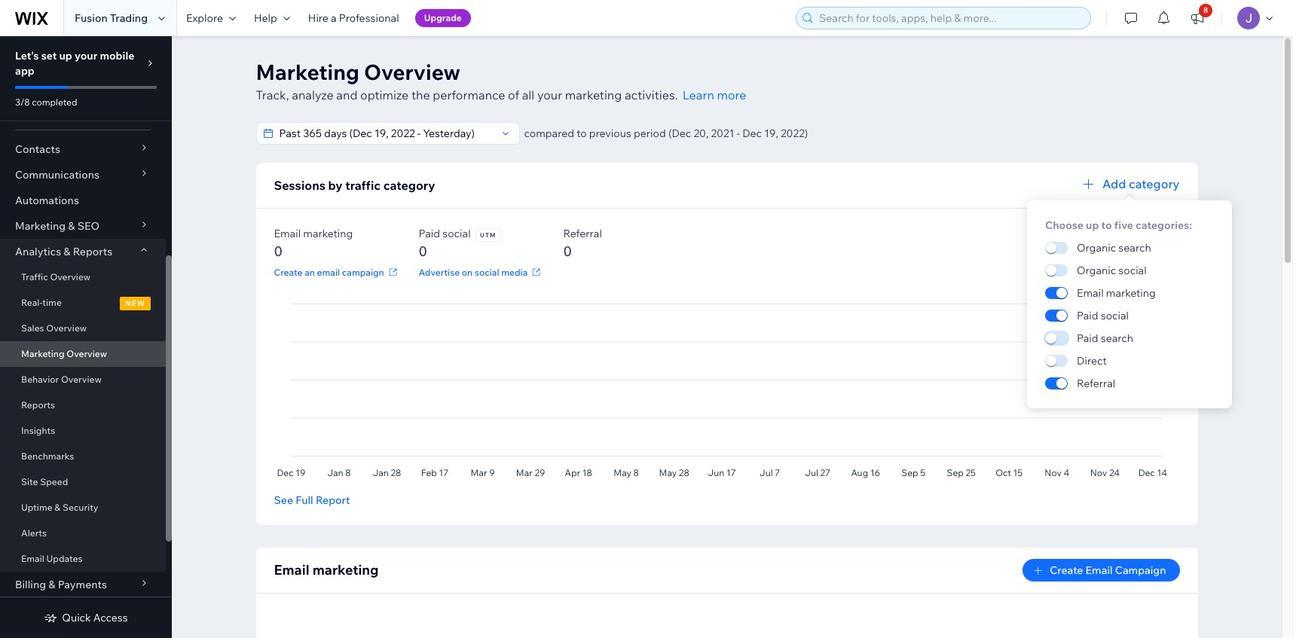 Task type: vqa. For each thing, say whether or not it's contained in the screenshot.
Communications
yes



Task type: locate. For each thing, give the bounding box(es) containing it.
search
[[1119, 241, 1151, 255], [1101, 332, 1133, 345]]

1 vertical spatial reports
[[21, 399, 55, 411]]

0 horizontal spatial 0
[[274, 243, 283, 260]]

0 horizontal spatial your
[[75, 49, 97, 63]]

marketing & seo
[[15, 219, 100, 233]]

marketing up analyze
[[256, 59, 359, 85]]

0 vertical spatial your
[[75, 49, 97, 63]]

2 0 from the left
[[419, 243, 427, 260]]

& inside dropdown button
[[48, 578, 55, 592]]

overview down sales overview link
[[67, 348, 107, 359]]

your right all
[[537, 87, 562, 102]]

compared
[[524, 127, 574, 140]]

2 organic from the top
[[1077, 264, 1116, 277]]

marketing up behavior
[[21, 348, 65, 359]]

email marketing down report
[[274, 561, 379, 579]]

to
[[577, 127, 587, 140], [1101, 219, 1112, 232]]

overview for behavior overview
[[61, 374, 102, 385]]

1 vertical spatial paid
[[1077, 309, 1098, 323]]

0 vertical spatial paid
[[419, 227, 440, 240]]

paid up the advertise at the left top of page
[[419, 227, 440, 240]]

email inside button
[[1086, 564, 1113, 577]]

0 vertical spatial up
[[59, 49, 72, 63]]

category
[[1129, 176, 1180, 191], [383, 178, 435, 193]]

email down sessions
[[274, 227, 301, 240]]

previous
[[589, 127, 631, 140]]

overview inside marketing overview link
[[67, 348, 107, 359]]

all
[[522, 87, 535, 102]]

social up paid search on the right bottom of page
[[1101, 309, 1129, 323]]

completed
[[32, 96, 77, 108]]

marketing for marketing overview
[[21, 348, 65, 359]]

1 horizontal spatial reports
[[73, 245, 112, 258]]

search for paid search
[[1101, 332, 1133, 345]]

contacts button
[[0, 136, 166, 162]]

organic search
[[1077, 241, 1151, 255]]

email updates link
[[0, 546, 166, 572]]

marketing for marketing & seo
[[15, 219, 66, 233]]

2 horizontal spatial 0
[[563, 243, 572, 260]]

marketing up email
[[303, 227, 353, 240]]

optimize
[[360, 87, 409, 102]]

create email campaign
[[1050, 564, 1166, 577]]

1 vertical spatial organic
[[1077, 264, 1116, 277]]

overview inside marketing overview track, analyze and optimize the performance of all your marketing activities. learn more
[[364, 59, 460, 85]]

& down marketing & seo on the left
[[64, 245, 70, 258]]

19,
[[764, 127, 778, 140]]

payments
[[58, 578, 107, 592]]

0 horizontal spatial up
[[59, 49, 72, 63]]

behavior overview link
[[0, 367, 166, 393]]

1 vertical spatial your
[[537, 87, 562, 102]]

search down five
[[1119, 241, 1151, 255]]

search for organic search
[[1119, 241, 1151, 255]]

email left campaign
[[1086, 564, 1113, 577]]

&
[[68, 219, 75, 233], [64, 245, 70, 258], [54, 502, 60, 513], [48, 578, 55, 592]]

up inside let's set up your mobile app
[[59, 49, 72, 63]]

sales
[[21, 323, 44, 334]]

add category button
[[1080, 175, 1180, 193]]

3/8
[[15, 96, 30, 108]]

None field
[[275, 123, 496, 144]]

Search for tools, apps, help & more... field
[[815, 8, 1086, 29]]

choose up to five categories:
[[1045, 219, 1192, 232]]

organic up the organic social
[[1077, 241, 1116, 255]]

1 0 from the left
[[274, 243, 283, 260]]

period
[[634, 127, 666, 140]]

referral for referral
[[1077, 377, 1116, 390]]

marketing up previous
[[565, 87, 622, 102]]

paid social
[[419, 227, 471, 240], [1077, 309, 1129, 323]]

1 horizontal spatial 0
[[419, 243, 427, 260]]

0 horizontal spatial referral
[[563, 227, 602, 240]]

paid social up paid search on the right bottom of page
[[1077, 309, 1129, 323]]

create left campaign
[[1050, 564, 1083, 577]]

learn more link
[[683, 86, 746, 104]]

paid up direct
[[1077, 332, 1098, 345]]

0 vertical spatial email marketing
[[1077, 286, 1156, 300]]

overview
[[364, 59, 460, 85], [50, 271, 91, 283], [46, 323, 87, 334], [67, 348, 107, 359], [61, 374, 102, 385]]

full
[[296, 494, 313, 507]]

an
[[305, 266, 315, 278]]

social down organic search
[[1119, 264, 1147, 277]]

contacts
[[15, 142, 60, 156]]

category right traffic
[[383, 178, 435, 193]]

traffic overview
[[21, 271, 91, 283]]

0 horizontal spatial to
[[577, 127, 587, 140]]

reports up the insights
[[21, 399, 55, 411]]

access
[[93, 611, 128, 625]]

search up direct
[[1101, 332, 1133, 345]]

0 vertical spatial search
[[1119, 241, 1151, 255]]

report
[[316, 494, 350, 507]]

0 horizontal spatial reports
[[21, 399, 55, 411]]

professional
[[339, 11, 399, 25]]

0 horizontal spatial email marketing
[[274, 561, 379, 579]]

& inside dropdown button
[[68, 219, 75, 233]]

to left previous
[[577, 127, 587, 140]]

fusion trading
[[75, 11, 148, 25]]

organic down organic search
[[1077, 264, 1116, 277]]

communications button
[[0, 162, 166, 188]]

20,
[[694, 127, 709, 140]]

1 horizontal spatial your
[[537, 87, 562, 102]]

email marketing 0
[[274, 227, 353, 260]]

reports link
[[0, 393, 166, 418]]

by
[[328, 178, 343, 193]]

1 horizontal spatial to
[[1101, 219, 1112, 232]]

1 organic from the top
[[1077, 241, 1116, 255]]

create
[[274, 266, 303, 278], [1050, 564, 1083, 577]]

social
[[443, 227, 471, 240], [1119, 264, 1147, 277], [475, 266, 499, 278], [1101, 309, 1129, 323]]

paid search
[[1077, 332, 1133, 345]]

2 vertical spatial marketing
[[21, 348, 65, 359]]

marketing inside dropdown button
[[15, 219, 66, 233]]

0 vertical spatial marketing
[[256, 59, 359, 85]]

create for create email campaign
[[1050, 564, 1083, 577]]

automations link
[[0, 188, 166, 213]]

overview up 'marketing overview'
[[46, 323, 87, 334]]

0 vertical spatial referral
[[563, 227, 602, 240]]

1 vertical spatial create
[[1050, 564, 1083, 577]]

overview up the
[[364, 59, 460, 85]]

& inside popup button
[[64, 245, 70, 258]]

reports
[[73, 245, 112, 258], [21, 399, 55, 411]]

0
[[274, 243, 283, 260], [419, 243, 427, 260], [563, 243, 572, 260]]

sessions
[[274, 178, 326, 193]]

hire a professional
[[308, 11, 399, 25]]

insights link
[[0, 418, 166, 444]]

1 horizontal spatial up
[[1086, 219, 1099, 232]]

1 vertical spatial up
[[1086, 219, 1099, 232]]

& left seo
[[68, 219, 75, 233]]

hire a professional link
[[299, 0, 408, 36]]

0 vertical spatial create
[[274, 266, 303, 278]]

0 horizontal spatial paid social
[[419, 227, 471, 240]]

email inside sidebar element
[[21, 553, 44, 564]]

marketing overview track, analyze and optimize the performance of all your marketing activities. learn more
[[256, 59, 746, 102]]

uptime & security
[[21, 502, 98, 513]]

your left mobile
[[75, 49, 97, 63]]

0 vertical spatial to
[[577, 127, 587, 140]]

email down the organic social
[[1077, 286, 1104, 300]]

1 vertical spatial referral
[[1077, 377, 1116, 390]]

dec
[[742, 127, 762, 140]]

paid
[[419, 227, 440, 240], [1077, 309, 1098, 323], [1077, 332, 1098, 345]]

uptime & security link
[[0, 495, 166, 521]]

up right the set
[[59, 49, 72, 63]]

analytics & reports
[[15, 245, 112, 258]]

1 horizontal spatial create
[[1050, 564, 1083, 577]]

email inside email marketing 0
[[274, 227, 301, 240]]

overview down marketing overview link
[[61, 374, 102, 385]]

marketing inside marketing overview track, analyze and optimize the performance of all your marketing activities. learn more
[[565, 87, 622, 102]]

marketing inside marketing overview track, analyze and optimize the performance of all your marketing activities. learn more
[[256, 59, 359, 85]]

marketing up analytics
[[15, 219, 66, 233]]

site speed link
[[0, 469, 166, 495]]

alerts link
[[0, 521, 166, 546]]

1 vertical spatial search
[[1101, 332, 1133, 345]]

3 0 from the left
[[563, 243, 572, 260]]

a
[[331, 11, 337, 25]]

to left five
[[1101, 219, 1112, 232]]

& right uptime
[[54, 502, 60, 513]]

1 vertical spatial marketing
[[15, 219, 66, 233]]

paid up paid search on the right bottom of page
[[1077, 309, 1098, 323]]

billing & payments
[[15, 578, 107, 592]]

1 horizontal spatial category
[[1129, 176, 1180, 191]]

create left an
[[274, 266, 303, 278]]

social left utm
[[443, 227, 471, 240]]

& for analytics
[[64, 245, 70, 258]]

overview inside behavior overview link
[[61, 374, 102, 385]]

email marketing down the organic social
[[1077, 286, 1156, 300]]

create an email campaign link
[[274, 265, 400, 279]]

1 horizontal spatial paid social
[[1077, 309, 1129, 323]]

behavior
[[21, 374, 59, 385]]

category inside add category button
[[1129, 176, 1180, 191]]

create inside button
[[1050, 564, 1083, 577]]

real-
[[21, 297, 42, 308]]

& for marketing
[[68, 219, 75, 233]]

up right choose
[[1086, 219, 1099, 232]]

category right add
[[1129, 176, 1180, 191]]

sidebar element
[[0, 36, 172, 638]]

& right billing
[[48, 578, 55, 592]]

1 vertical spatial paid social
[[1077, 309, 1129, 323]]

0 vertical spatial organic
[[1077, 241, 1116, 255]]

overview inside traffic overview link
[[50, 271, 91, 283]]

overview inside sales overview link
[[46, 323, 87, 334]]

paid social up the advertise at the left top of page
[[419, 227, 471, 240]]

create email campaign button
[[1023, 559, 1180, 582]]

overview down analytics & reports
[[50, 271, 91, 283]]

reports down seo
[[73, 245, 112, 258]]

email down alerts
[[21, 553, 44, 564]]

0 vertical spatial reports
[[73, 245, 112, 258]]

1 horizontal spatial referral
[[1077, 377, 1116, 390]]

0 horizontal spatial create
[[274, 266, 303, 278]]

email
[[274, 227, 301, 240], [1077, 286, 1104, 300], [21, 553, 44, 564], [274, 561, 309, 579], [1086, 564, 1113, 577]]



Task type: describe. For each thing, give the bounding box(es) containing it.
campaign
[[1115, 564, 1166, 577]]

add
[[1103, 176, 1126, 191]]

your inside marketing overview track, analyze and optimize the performance of all your marketing activities. learn more
[[537, 87, 562, 102]]

8 button
[[1181, 0, 1214, 36]]

organic for organic search
[[1077, 241, 1116, 255]]

social right on on the left of page
[[475, 266, 499, 278]]

see full report button
[[274, 494, 350, 507]]

1 horizontal spatial email marketing
[[1077, 286, 1156, 300]]

1 vertical spatial email marketing
[[274, 561, 379, 579]]

reports inside reports link
[[21, 399, 55, 411]]

email
[[317, 266, 340, 278]]

help button
[[245, 0, 299, 36]]

marketing for marketing overview track, analyze and optimize the performance of all your marketing activities. learn more
[[256, 59, 359, 85]]

marketing down the organic social
[[1106, 286, 1156, 300]]

marketing inside email marketing 0
[[303, 227, 353, 240]]

create for create an email campaign
[[274, 266, 303, 278]]

campaign
[[342, 266, 384, 278]]

activities.
[[625, 87, 678, 102]]

organic for organic social
[[1077, 264, 1116, 277]]

upgrade button
[[415, 9, 471, 27]]

utm
[[480, 231, 496, 239]]

performance
[[433, 87, 505, 102]]

let's set up your mobile app
[[15, 49, 134, 78]]

reports inside analytics & reports popup button
[[73, 245, 112, 258]]

trading
[[110, 11, 148, 25]]

sessions by traffic category
[[274, 178, 435, 193]]

and
[[336, 87, 358, 102]]

traffic
[[345, 178, 381, 193]]

traffic overview link
[[0, 265, 166, 290]]

create an email campaign
[[274, 266, 384, 278]]

direct
[[1077, 354, 1107, 368]]

learn
[[683, 87, 714, 102]]

advertise on social media
[[419, 266, 528, 278]]

overview for sales overview
[[46, 323, 87, 334]]

analytics
[[15, 245, 61, 258]]

2022)
[[781, 127, 808, 140]]

billing & payments button
[[0, 572, 166, 598]]

site speed
[[21, 476, 68, 488]]

quick
[[62, 611, 91, 625]]

your inside let's set up your mobile app
[[75, 49, 97, 63]]

quick access
[[62, 611, 128, 625]]

choose
[[1045, 219, 1084, 232]]

0 horizontal spatial category
[[383, 178, 435, 193]]

email down see in the bottom of the page
[[274, 561, 309, 579]]

organic social
[[1077, 264, 1147, 277]]

media
[[501, 266, 528, 278]]

explore
[[186, 11, 223, 25]]

overview for marketing overview track, analyze and optimize the performance of all your marketing activities. learn more
[[364, 59, 460, 85]]

-
[[737, 127, 740, 140]]

alerts
[[21, 528, 47, 539]]

compared to previous period (dec 20, 2021 - dec 19, 2022)
[[524, 127, 808, 140]]

upgrade
[[424, 12, 462, 23]]

analyze
[[292, 87, 334, 102]]

site
[[21, 476, 38, 488]]

automations
[[15, 194, 79, 207]]

help
[[254, 11, 277, 25]]

2021
[[711, 127, 734, 140]]

2 vertical spatial paid
[[1077, 332, 1098, 345]]

the
[[411, 87, 430, 102]]

3/8 completed
[[15, 96, 77, 108]]

referral 0
[[563, 227, 602, 260]]

insights
[[21, 425, 55, 436]]

benchmarks link
[[0, 444, 166, 469]]

overview for marketing overview
[[67, 348, 107, 359]]

marketing down report
[[312, 561, 379, 579]]

new
[[125, 298, 145, 308]]

0 inside referral 0
[[563, 243, 572, 260]]

analytics & reports button
[[0, 239, 166, 265]]

updates
[[46, 553, 82, 564]]

quick access button
[[44, 611, 128, 625]]

8
[[1203, 5, 1208, 15]]

seo
[[77, 219, 100, 233]]

0 inside email marketing 0
[[274, 243, 283, 260]]

communications
[[15, 168, 100, 182]]

sales overview link
[[0, 316, 166, 341]]

email updates
[[21, 553, 82, 564]]

overview for traffic overview
[[50, 271, 91, 283]]

of
[[508, 87, 519, 102]]

mobile
[[100, 49, 134, 63]]

0 vertical spatial paid social
[[419, 227, 471, 240]]

advertise on social media link
[[419, 265, 544, 279]]

track,
[[256, 87, 289, 102]]

categories:
[[1136, 219, 1192, 232]]

marketing & seo button
[[0, 213, 166, 239]]

let's
[[15, 49, 39, 63]]

five
[[1114, 219, 1133, 232]]

& for uptime
[[54, 502, 60, 513]]

time
[[42, 297, 62, 308]]

1 vertical spatial to
[[1101, 219, 1112, 232]]

set
[[41, 49, 57, 63]]

see full report
[[274, 494, 350, 507]]

fusion
[[75, 11, 108, 25]]

add category
[[1103, 176, 1180, 191]]

& for billing
[[48, 578, 55, 592]]

behavior overview
[[21, 374, 102, 385]]

more
[[717, 87, 746, 102]]

uptime
[[21, 502, 52, 513]]

referral for referral 0
[[563, 227, 602, 240]]



